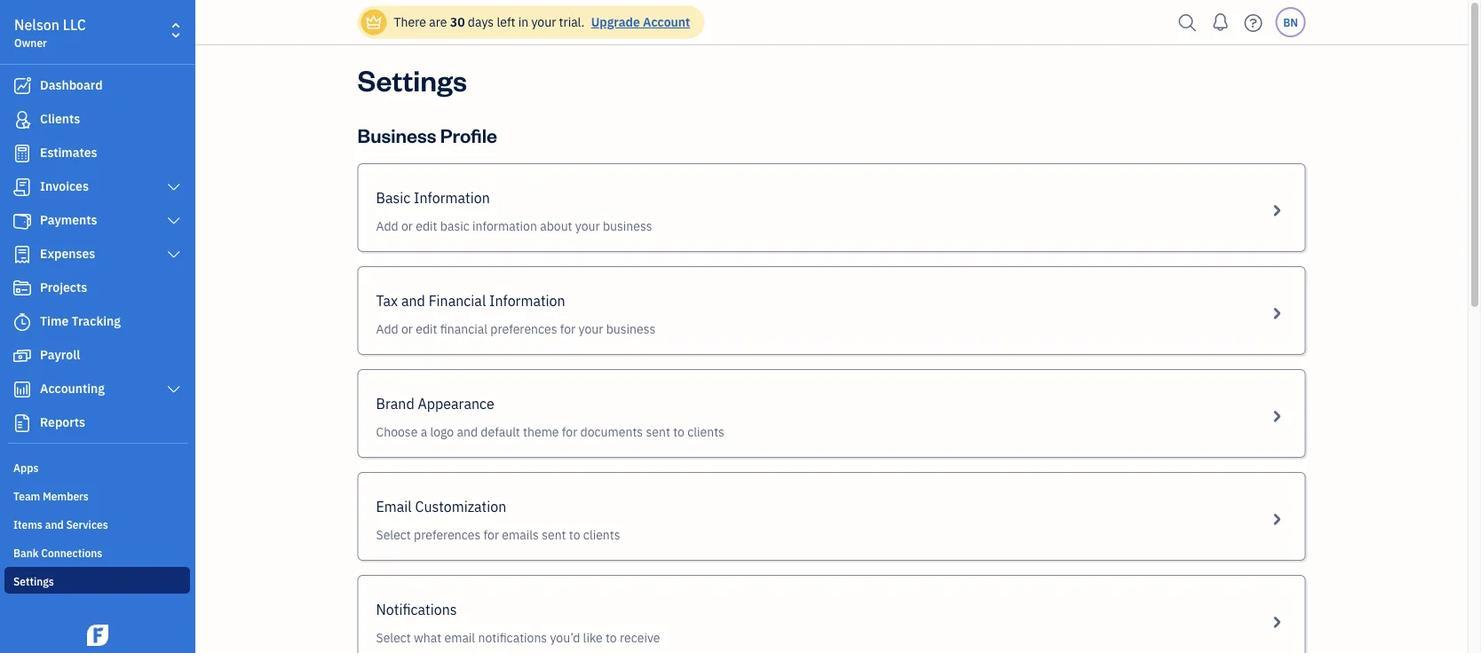Task type: locate. For each thing, give the bounding box(es) containing it.
a
[[421, 424, 427, 440]]

and right items
[[45, 518, 64, 532]]

edit for information
[[416, 218, 437, 234]]

1 vertical spatial and
[[457, 424, 478, 440]]

chevron large down image down payments "link"
[[166, 248, 182, 262]]

or for information
[[401, 218, 413, 234]]

0 horizontal spatial and
[[45, 518, 64, 532]]

crown image
[[364, 13, 383, 32]]

and
[[401, 292, 425, 310], [457, 424, 478, 440], [45, 518, 64, 532]]

3 chevron large down image from the top
[[166, 248, 182, 262]]

or down basic at left top
[[401, 218, 413, 234]]

2 vertical spatial for
[[484, 527, 499, 543]]

select what email notifications you'd like to receive
[[376, 630, 660, 646]]

notifications image
[[1206, 4, 1235, 40]]

1 add from the top
[[376, 218, 398, 234]]

add down basic at left top
[[376, 218, 398, 234]]

about
[[540, 218, 572, 234]]

notifications
[[376, 601, 457, 619]]

2 edit from the top
[[416, 321, 437, 337]]

and for services
[[45, 518, 64, 532]]

receive
[[620, 630, 660, 646]]

1 vertical spatial edit
[[416, 321, 437, 337]]

sent
[[646, 424, 670, 440], [542, 527, 566, 543]]

in
[[518, 14, 528, 30]]

financial
[[440, 321, 487, 337]]

payment image
[[12, 212, 33, 230]]

add
[[376, 218, 398, 234], [376, 321, 398, 337]]

apps link
[[4, 454, 190, 480]]

chevron large down image inside expenses "link"
[[166, 248, 182, 262]]

items
[[13, 518, 42, 532]]

chevron large down image
[[166, 180, 182, 194], [166, 214, 182, 228], [166, 248, 182, 262], [166, 383, 182, 397]]

0 horizontal spatial settings
[[13, 574, 54, 589]]

1 edit from the top
[[416, 218, 437, 234]]

information
[[472, 218, 537, 234]]

email
[[376, 498, 412, 516]]

select for email customization
[[376, 527, 411, 543]]

dashboard link
[[4, 70, 190, 102]]

0 horizontal spatial sent
[[542, 527, 566, 543]]

1 chevron large down image from the top
[[166, 180, 182, 194]]

1 vertical spatial select
[[376, 630, 411, 646]]

there are 30 days left in your trial. upgrade account
[[394, 14, 690, 30]]

services
[[66, 518, 108, 532]]

team members link
[[4, 482, 190, 509]]

or left 'financial'
[[401, 321, 413, 337]]

and inside main element
[[45, 518, 64, 532]]

client image
[[12, 111, 33, 129]]

basic information
[[376, 189, 490, 207]]

select
[[376, 527, 411, 543], [376, 630, 411, 646]]

business
[[603, 218, 652, 234], [606, 321, 656, 337]]

report image
[[12, 415, 33, 432]]

select left what
[[376, 630, 411, 646]]

chevron large down image for payments
[[166, 214, 182, 228]]

accounting
[[40, 380, 105, 397]]

preferences
[[490, 321, 557, 337], [414, 527, 481, 543]]

add down tax at the top left of the page
[[376, 321, 398, 337]]

2 or from the top
[[401, 321, 413, 337]]

0 vertical spatial or
[[401, 218, 413, 234]]

bn button
[[1276, 7, 1306, 37]]

settings down 'there'
[[357, 60, 467, 98]]

brand appearance
[[376, 395, 494, 413]]

chevron large down image inside payments "link"
[[166, 214, 182, 228]]

chevron large down image for accounting
[[166, 383, 182, 397]]

timer image
[[12, 313, 33, 331]]

0 vertical spatial add
[[376, 218, 398, 234]]

2 add from the top
[[376, 321, 398, 337]]

add or edit basic information about your business
[[376, 218, 652, 234]]

0 vertical spatial and
[[401, 292, 425, 310]]

for
[[560, 321, 576, 337], [562, 424, 577, 440], [484, 527, 499, 543]]

1 horizontal spatial to
[[606, 630, 617, 646]]

basic
[[376, 189, 411, 207]]

1 vertical spatial information
[[489, 292, 565, 310]]

information
[[414, 189, 490, 207], [489, 292, 565, 310]]

your for basic information
[[575, 218, 600, 234]]

information up add or edit financial preferences for your business
[[489, 292, 565, 310]]

0 vertical spatial sent
[[646, 424, 670, 440]]

add for basic
[[376, 218, 398, 234]]

0 vertical spatial to
[[673, 424, 684, 440]]

4 chevron large down image from the top
[[166, 383, 182, 397]]

estimates link
[[4, 138, 190, 170]]

reports
[[40, 414, 85, 431]]

to right the documents at the left bottom of page
[[673, 424, 684, 440]]

1 vertical spatial business
[[606, 321, 656, 337]]

select preferences for emails sent to clients
[[376, 527, 620, 543]]

edit left basic
[[416, 218, 437, 234]]

2 horizontal spatial to
[[673, 424, 684, 440]]

information up basic
[[414, 189, 490, 207]]

chevron large down image inside invoices 'link'
[[166, 180, 182, 194]]

preferences down email customization
[[414, 527, 481, 543]]

nelson
[[14, 16, 60, 34]]

upgrade account link
[[588, 14, 690, 30]]

0 horizontal spatial preferences
[[414, 527, 481, 543]]

tracking
[[72, 313, 121, 329]]

tax and financial information
[[376, 292, 565, 310]]

reports link
[[4, 408, 190, 440]]

to right "emails"
[[569, 527, 580, 543]]

payroll link
[[4, 340, 190, 372]]

llc
[[63, 16, 86, 34]]

and right the logo
[[457, 424, 478, 440]]

expenses
[[40, 246, 95, 262]]

email customization
[[376, 498, 506, 516]]

2 select from the top
[[376, 630, 411, 646]]

select for notifications
[[376, 630, 411, 646]]

0 vertical spatial select
[[376, 527, 411, 543]]

1 vertical spatial or
[[401, 321, 413, 337]]

settings
[[357, 60, 467, 98], [13, 574, 54, 589]]

1 vertical spatial settings
[[13, 574, 54, 589]]

your
[[531, 14, 556, 30], [575, 218, 600, 234], [579, 321, 603, 337]]

settings down bank
[[13, 574, 54, 589]]

or
[[401, 218, 413, 234], [401, 321, 413, 337]]

apps
[[13, 461, 39, 475]]

chevron large down image inside accounting link
[[166, 383, 182, 397]]

2 vertical spatial your
[[579, 321, 603, 337]]

0 vertical spatial business
[[603, 218, 652, 234]]

1 horizontal spatial and
[[401, 292, 425, 310]]

main element
[[0, 0, 240, 654]]

and right tax at the top left of the page
[[401, 292, 425, 310]]

chevron large down image up reports link
[[166, 383, 182, 397]]

0 vertical spatial for
[[560, 321, 576, 337]]

chevron large down image up expenses "link"
[[166, 214, 182, 228]]

clients
[[687, 424, 724, 440], [583, 527, 620, 543]]

bn
[[1283, 15, 1298, 29]]

select down email
[[376, 527, 411, 543]]

0 horizontal spatial to
[[569, 527, 580, 543]]

0 vertical spatial edit
[[416, 218, 437, 234]]

sent right "emails"
[[542, 527, 566, 543]]

1 vertical spatial add
[[376, 321, 398, 337]]

estimates
[[40, 144, 97, 161]]

2 chevron large down image from the top
[[166, 214, 182, 228]]

0 vertical spatial settings
[[357, 60, 467, 98]]

preferences right 'financial'
[[490, 321, 557, 337]]

1 horizontal spatial settings
[[357, 60, 467, 98]]

0 vertical spatial preferences
[[490, 321, 557, 337]]

what
[[414, 630, 441, 646]]

payments link
[[4, 205, 190, 237]]

1 vertical spatial clients
[[583, 527, 620, 543]]

freshbooks image
[[83, 625, 112, 646]]

expenses link
[[4, 239, 190, 271]]

0 vertical spatial clients
[[687, 424, 724, 440]]

there
[[394, 14, 426, 30]]

1 horizontal spatial sent
[[646, 424, 670, 440]]

you'd
[[550, 630, 580, 646]]

1 vertical spatial preferences
[[414, 527, 481, 543]]

2 vertical spatial and
[[45, 518, 64, 532]]

chevron large down image down estimates link
[[166, 180, 182, 194]]

1 vertical spatial your
[[575, 218, 600, 234]]

dashboard image
[[12, 77, 33, 95]]

upgrade
[[591, 14, 640, 30]]

1 vertical spatial for
[[562, 424, 577, 440]]

account
[[643, 14, 690, 30]]

1 vertical spatial sent
[[542, 527, 566, 543]]

edit left 'financial'
[[416, 321, 437, 337]]

1 or from the top
[[401, 218, 413, 234]]

1 select from the top
[[376, 527, 411, 543]]

to right like
[[606, 630, 617, 646]]

edit
[[416, 218, 437, 234], [416, 321, 437, 337]]

sent right the documents at the left bottom of page
[[646, 424, 670, 440]]



Task type: describe. For each thing, give the bounding box(es) containing it.
owner
[[14, 36, 47, 50]]

settings link
[[4, 567, 190, 594]]

clients
[[40, 111, 80, 127]]

2 vertical spatial to
[[606, 630, 617, 646]]

email
[[444, 630, 475, 646]]

basic
[[440, 218, 470, 234]]

invoices
[[40, 178, 89, 194]]

choose a logo and default theme for documents sent to clients
[[376, 424, 724, 440]]

time
[[40, 313, 69, 329]]

invoice image
[[12, 178, 33, 196]]

logo
[[430, 424, 454, 440]]

or for and
[[401, 321, 413, 337]]

dashboard
[[40, 77, 103, 93]]

business
[[357, 122, 436, 147]]

trial.
[[559, 14, 585, 30]]

edit for and
[[416, 321, 437, 337]]

time tracking link
[[4, 306, 190, 338]]

bank connections
[[13, 546, 102, 560]]

expense image
[[12, 246, 33, 264]]

theme
[[523, 424, 559, 440]]

appearance
[[418, 395, 494, 413]]

1 vertical spatial to
[[569, 527, 580, 543]]

brand
[[376, 395, 414, 413]]

team
[[13, 489, 40, 503]]

connections
[[41, 546, 102, 560]]

left
[[497, 14, 515, 30]]

members
[[43, 489, 89, 503]]

and for financial
[[401, 292, 425, 310]]

add for tax
[[376, 321, 398, 337]]

settings inside settings link
[[13, 574, 54, 589]]

chevron large down image for invoices
[[166, 180, 182, 194]]

projects link
[[4, 273, 190, 305]]

emails
[[502, 527, 539, 543]]

accounting link
[[4, 374, 190, 406]]

profile
[[440, 122, 497, 147]]

nelson llc owner
[[14, 16, 86, 50]]

chevron large down image for expenses
[[166, 248, 182, 262]]

money image
[[12, 347, 33, 365]]

business for tax and financial information
[[606, 321, 656, 337]]

customization
[[415, 498, 506, 516]]

payroll
[[40, 347, 80, 363]]

invoices link
[[4, 171, 190, 203]]

go to help image
[[1239, 9, 1268, 36]]

default
[[481, 424, 520, 440]]

items and services
[[13, 518, 108, 532]]

search image
[[1173, 9, 1202, 36]]

estimate image
[[12, 145, 33, 162]]

projects
[[40, 279, 87, 296]]

30
[[450, 14, 465, 30]]

are
[[429, 14, 447, 30]]

notifications
[[478, 630, 547, 646]]

items and services link
[[4, 511, 190, 537]]

financial
[[429, 292, 486, 310]]

tax
[[376, 292, 398, 310]]

0 horizontal spatial clients
[[583, 527, 620, 543]]

business for basic information
[[603, 218, 652, 234]]

days
[[468, 14, 494, 30]]

0 vertical spatial information
[[414, 189, 490, 207]]

your for tax and financial information
[[579, 321, 603, 337]]

chart image
[[12, 381, 33, 399]]

time tracking
[[40, 313, 121, 329]]

bank
[[13, 546, 39, 560]]

business profile
[[357, 122, 497, 147]]

2 horizontal spatial and
[[457, 424, 478, 440]]

0 vertical spatial your
[[531, 14, 556, 30]]

like
[[583, 630, 603, 646]]

1 horizontal spatial preferences
[[490, 321, 557, 337]]

project image
[[12, 280, 33, 297]]

team members
[[13, 489, 89, 503]]

documents
[[580, 424, 643, 440]]

add or edit financial preferences for your business
[[376, 321, 656, 337]]

choose
[[376, 424, 418, 440]]

1 horizontal spatial clients
[[687, 424, 724, 440]]

clients link
[[4, 104, 190, 136]]

payments
[[40, 212, 97, 228]]

bank connections link
[[4, 539, 190, 566]]



Task type: vqa. For each thing, say whether or not it's contained in the screenshot.
Financial
yes



